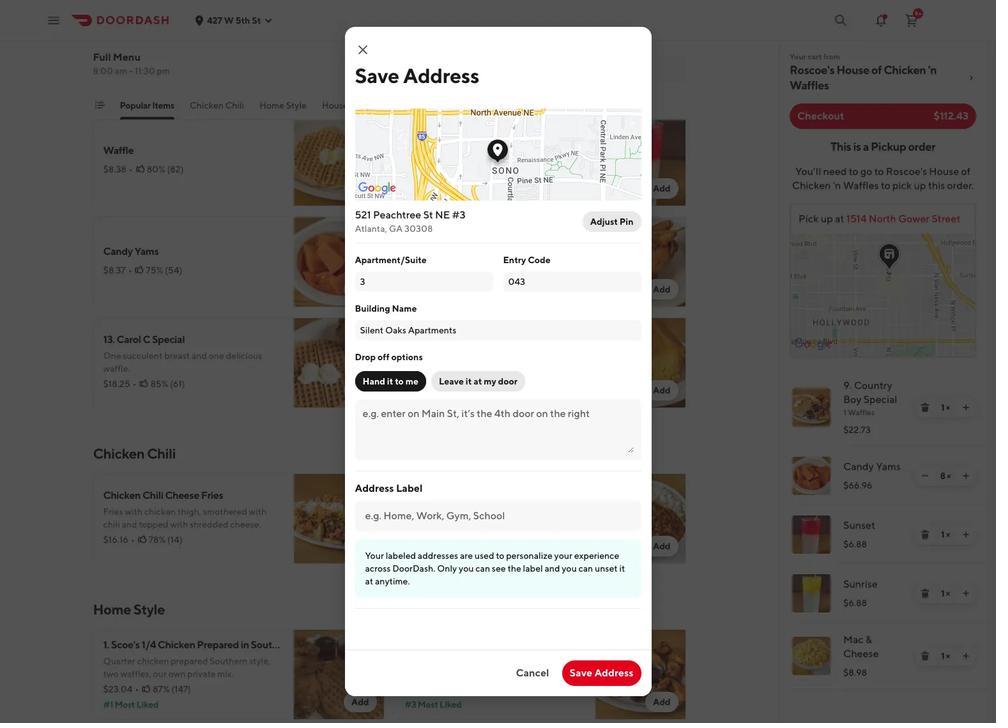 Task type: locate. For each thing, give the bounding box(es) containing it.
style left house combos
[[286, 100, 307, 111]]

1 horizontal spatial one
[[405, 245, 425, 258]]

home right chicken chili button
[[260, 100, 284, 111]]

• for $9.28 •
[[431, 528, 434, 539]]

powered by google image for map region in the save address dialog
[[358, 182, 396, 195]]

$6.88 down lemonade on the top
[[405, 171, 428, 181]]

• down lemonade on the top
[[431, 171, 435, 181]]

boy inside 9. country boy special 1 waffles
[[844, 394, 862, 406]]

you down are
[[459, 564, 474, 574]]

fries left cancel
[[497, 669, 514, 679]]

two
[[216, 42, 231, 52], [518, 656, 533, 666], [103, 669, 119, 679]]

2 horizontal spatial boy
[[844, 394, 862, 406]]

prepared
[[171, 656, 208, 666]]

potato
[[103, 54, 130, 65], [405, 669, 432, 679]]

two up cancel
[[518, 656, 533, 666]]

roscoe's down cart
[[790, 63, 835, 77]]

×
[[946, 403, 950, 413], [947, 471, 951, 481], [946, 530, 950, 540], [946, 589, 950, 599], [946, 651, 950, 661]]

waffles inside roscoe's house of chicken 'n waffles
[[790, 79, 829, 92]]

1 horizontal spatial candy yams
[[844, 461, 901, 473]]

bowl of chicken chili over white rice or beans image
[[595, 474, 686, 564]]

liked for 9. country boy special
[[440, 700, 462, 710]]

cheese for chili
[[165, 489, 199, 502]]

sunset inside sunset lemonade and fruit punch.
[[405, 138, 436, 150]]

$6.88 for sunset
[[844, 539, 867, 550]]

add for one wing image
[[653, 284, 671, 295]]

$22.73 inside list
[[844, 425, 871, 435]]

1 vertical spatial remove item from cart image
[[920, 530, 930, 540]]

candy yams
[[103, 245, 159, 258], [844, 461, 901, 473]]

adjust
[[590, 217, 618, 227]]

3 1 × from the top
[[941, 589, 950, 599]]

2 vertical spatial $6.88
[[844, 598, 867, 608]]

1 horizontal spatial $22.73
[[844, 425, 871, 435]]

up right the pick
[[821, 213, 833, 225]]

1 vertical spatial country
[[854, 380, 892, 392]]

extra condiments
[[495, 100, 568, 111]]

1 vertical spatial three
[[405, 656, 428, 666]]

chili up beans.
[[480, 496, 500, 508]]

1 vertical spatial candy yams
[[844, 461, 901, 473]]

0 horizontal spatial you
[[459, 564, 474, 574]]

$6.88 down sunrise
[[844, 598, 867, 608]]

special inside 9. country boy special 1 waffles
[[864, 394, 897, 406]]

• right $5.09
[[432, 265, 436, 275]]

a up (96)
[[171, 42, 175, 52]]

0 horizontal spatial 9. country boy special image
[[294, 15, 384, 105]]

style right in
[[295, 639, 317, 651]]

and up the pm
[[154, 42, 169, 52]]

one inside 13. carol c special one succulent breast and one delicious waffle.
[[103, 351, 121, 361]]

0 horizontal spatial choice
[[177, 42, 204, 52]]

of inside roscoe's house of chicken 'n waffles
[[872, 63, 882, 77]]

mac & cheese image
[[792, 637, 831, 675]]

1 horizontal spatial house
[[837, 63, 870, 77]]

pick
[[893, 180, 912, 192]]

0 vertical spatial house
[[837, 63, 870, 77]]

fries
[[196, 54, 213, 65], [497, 669, 514, 679]]

ga
[[389, 224, 403, 234]]

0 horizontal spatial two
[[103, 669, 119, 679]]

open menu image
[[46, 12, 61, 28]]

beverages
[[437, 100, 479, 111]]

0 horizontal spatial 'n
[[833, 180, 841, 192]]

chicken up topped at the left of page
[[144, 507, 176, 517]]

corn bread
[[405, 346, 456, 358]]

sunrise image
[[792, 574, 831, 613]]

(51)
[[468, 366, 483, 376]]

'n up $112.43
[[928, 63, 937, 77]]

remove item from cart image for 9. country boy special
[[920, 403, 930, 413]]

75%
[[146, 265, 163, 275]]

remove one from cart image
[[920, 471, 930, 481]]

0 horizontal spatial it
[[387, 376, 393, 387]]

• up #2 most liked
[[436, 63, 439, 73]]

special
[[172, 24, 204, 36], [152, 334, 185, 346], [864, 394, 897, 406], [473, 639, 506, 651]]

0 vertical spatial a
[[171, 42, 175, 52]]

1 vertical spatial 'n
[[833, 180, 841, 192]]

0 vertical spatial sunset image
[[595, 116, 686, 206]]

0 horizontal spatial can
[[476, 564, 490, 574]]

remove item from cart image right 9. country boy special 1 waffles
[[920, 403, 930, 413]]

cheese inside chicken chili cheese fries fries with chicken thigh, smothered with chili and topped with shredded cheese.
[[165, 489, 199, 502]]

bread
[[429, 346, 456, 358]]

(82)
[[167, 164, 184, 174]]

candy up $8.37 • on the top
[[103, 245, 133, 258]]

can down experience
[[579, 564, 593, 574]]

'n inside roscoe's house of chicken 'n waffles
[[928, 63, 937, 77]]

st left ne
[[423, 209, 433, 221]]

entry
[[503, 255, 526, 265]]

9. inside 9. country boy special 1 waffles
[[844, 380, 852, 392]]

waffles
[[233, 42, 262, 52], [535, 656, 564, 666]]

popular
[[120, 100, 151, 111]]

chicken up our
[[137, 656, 169, 666]]

1 vertical spatial 9. country boy special three wings and a choice of two waffles or potato salad or french fries
[[405, 639, 574, 679]]

1 horizontal spatial sunset
[[844, 520, 876, 532]]

roscoe's up pick
[[886, 166, 927, 178]]

× for mac & cheese
[[946, 651, 950, 661]]

sunset down the $66.96
[[844, 520, 876, 532]]

• right $16.16 at bottom
[[131, 535, 135, 545]]

sunset image up pin on the top of the page
[[595, 116, 686, 206]]

house up this
[[929, 166, 959, 178]]

at down across
[[365, 576, 373, 587]]

add for waffle image at the top of the page
[[351, 183, 369, 194]]

style up 1/4
[[133, 601, 165, 618]]

liked for 1. scoe's 1/4 chicken prepared in southern style
[[137, 700, 158, 710]]

0 vertical spatial potato
[[103, 54, 130, 65]]

9. for 1 waffles
[[844, 380, 852, 392]]

• right -
[[133, 70, 137, 80]]

0 vertical spatial country
[[113, 24, 150, 36]]

9. country boy special image
[[294, 15, 384, 105], [792, 389, 831, 427], [595, 629, 686, 720]]

(54) right 75%
[[165, 265, 182, 275]]

1 for 9. country boy special
[[941, 403, 945, 413]]

your for your labeled addresses are used to personalize your experience across doordash. only you can see the label and you can unset it at anytime.
[[365, 551, 384, 561]]

• for $23.04 •
[[135, 684, 139, 695]]

salad up 11:30
[[132, 54, 153, 65]]

leave it at my door
[[439, 376, 518, 387]]

chili up chicken chili cheese fries fries with chicken thigh, smothered with chili and topped with shredded cheese.
[[147, 445, 176, 462]]

2 vertical spatial waffles
[[848, 408, 875, 417]]

three
[[103, 42, 127, 52], [405, 656, 428, 666]]

with up the cheese.
[[249, 507, 267, 517]]

a
[[171, 42, 175, 52], [863, 140, 869, 153], [472, 656, 477, 666]]

two down 'quarter'
[[103, 669, 119, 679]]

add button for middle 9. country boy special image
[[645, 692, 678, 713]]

sunset for sunset
[[844, 520, 876, 532]]

can down used
[[476, 564, 490, 574]]

at left my
[[474, 376, 482, 387]]

house
[[837, 63, 870, 77], [322, 100, 348, 111], [929, 166, 959, 178]]

list
[[780, 368, 987, 690]]

0 vertical spatial one
[[405, 245, 425, 258]]

1 vertical spatial sunset image
[[792, 516, 831, 554]]

prepared
[[197, 639, 239, 651]]

1 horizontal spatial with
[[170, 520, 188, 530]]

$6.88 up sunrise
[[844, 539, 867, 550]]

0 vertical spatial 9. country boy special three wings and a choice of two waffles or potato salad or french fries
[[103, 24, 272, 65]]

2 1 × from the top
[[941, 530, 950, 540]]

• right $8.37
[[128, 265, 132, 275]]

Building Name text field
[[360, 324, 636, 337]]

0 vertical spatial chicken chili
[[190, 100, 244, 111]]

0 horizontal spatial sunset image
[[595, 116, 686, 206]]

you down your
[[562, 564, 577, 574]]

fries up smothered
[[201, 489, 223, 502]]

add for 1. scoe's 1/4 chicken prepared in southern style image
[[351, 697, 369, 707]]

one up $5.09
[[405, 245, 425, 258]]

can
[[476, 564, 490, 574], [579, 564, 593, 574]]

1 × for 9. country boy special
[[941, 403, 950, 413]]

2 (54) from the left
[[469, 265, 486, 275]]

sunset for sunset lemonade and fruit punch.
[[405, 138, 436, 150]]

#3 inside the "521 peachtree st ne #3 atlanta, ga 30308"
[[452, 209, 466, 221]]

waffles up cancel
[[535, 656, 564, 666]]

3 remove item from cart image from the top
[[920, 589, 930, 599]]

one wing image
[[595, 217, 686, 307]]

• for $6.88 •
[[431, 171, 435, 181]]

waffles for 9.
[[848, 408, 875, 417]]

shredded
[[190, 520, 228, 530]]

add one to cart image for sunset
[[961, 530, 971, 540]]

chili inside bowl of chicken chili over white rice or beans over white rice or beans.
[[480, 496, 500, 508]]

sunset image up 'sunrise' image
[[792, 516, 831, 554]]

× for sunset
[[946, 530, 950, 540]]

9. country boy special three wings and a choice of two waffles or potato salad or french fries
[[103, 24, 272, 65], [405, 639, 574, 679]]

sides button
[[400, 99, 421, 119]]

waffle
[[103, 144, 134, 157]]

chicken inside you'll need to go to roscoe's house of chicken 'n waffles to pick up this order.
[[792, 180, 831, 192]]

2 vertical spatial style
[[295, 639, 317, 651]]

chili up topped at the left of page
[[142, 489, 163, 502]]

with
[[125, 507, 142, 517], [249, 507, 267, 517], [170, 520, 188, 530]]

(147)
[[171, 684, 191, 695]]

9. for three wings and a choice of two waffles or potato salad or french fries
[[103, 24, 111, 36]]

save down close save address image
[[355, 63, 399, 88]]

candy yams image for 75% (54)
[[294, 217, 384, 307]]

1.
[[103, 639, 109, 651]]

one up the "waffle."
[[103, 351, 121, 361]]

or
[[264, 42, 272, 52], [155, 54, 163, 65], [576, 496, 585, 508], [468, 513, 476, 523], [565, 656, 574, 666], [457, 669, 465, 679]]

• right the "$9.28"
[[431, 528, 434, 539]]

1 for mac & cheese
[[941, 651, 945, 661]]

map region
[[319, 0, 646, 299], [721, 193, 996, 357]]

and down your
[[545, 564, 560, 574]]

1 vertical spatial one
[[103, 351, 121, 361]]

up inside you'll need to go to roscoe's house of chicken 'n waffles to pick up this order.
[[914, 180, 926, 192]]

add for chicken chili cheese fries image at the left
[[351, 541, 369, 551]]

house down from
[[837, 63, 870, 77]]

'n down 'need'
[[833, 180, 841, 192]]

add button
[[344, 77, 377, 98], [645, 77, 678, 98], [344, 178, 377, 199], [645, 178, 678, 199], [344, 279, 377, 300], [645, 279, 678, 300], [344, 380, 377, 401], [645, 380, 678, 401], [344, 536, 377, 557], [645, 536, 678, 557], [344, 692, 377, 713], [645, 692, 678, 713]]

1 vertical spatial roscoe's
[[886, 166, 927, 178]]

0 vertical spatial fries
[[196, 54, 213, 65]]

candy yams up $8.37 • on the top
[[103, 245, 159, 258]]

chicken inside 1. scoe's 1/4 chicken prepared in southern style quarter chicken prepared southern style, two waffles, our own private mix.
[[137, 656, 169, 666]]

roscoe's
[[790, 63, 835, 77], [886, 166, 927, 178]]

0 vertical spatial powered by google image
[[358, 182, 396, 195]]

2 horizontal spatial house
[[929, 166, 959, 178]]

2 add one to cart image from the top
[[961, 471, 971, 481]]

0 vertical spatial 'n
[[928, 63, 937, 77]]

1 1 × from the top
[[941, 403, 950, 413]]

1 add one to cart image from the top
[[961, 403, 971, 413]]

salad
[[132, 54, 153, 65], [434, 669, 455, 679]]

chicken
[[144, 507, 176, 517], [137, 656, 169, 666]]

door
[[498, 376, 518, 387]]

your
[[790, 52, 806, 61], [365, 551, 384, 561]]

map region inside save address dialog
[[319, 0, 646, 299]]

country for 1 waffles
[[854, 380, 892, 392]]

75% (54)
[[146, 265, 182, 275]]

of
[[206, 42, 214, 52], [872, 63, 882, 77], [961, 166, 971, 178], [429, 496, 438, 508], [508, 656, 516, 666]]

waffles for roscoe's
[[790, 79, 829, 92]]

at left 1514
[[835, 213, 844, 225]]

1 remove item from cart image from the top
[[920, 403, 930, 413]]

0 horizontal spatial wings
[[129, 42, 152, 52]]

2 remove item from cart image from the top
[[920, 530, 930, 540]]

extra condiments button
[[495, 99, 568, 119]]

powered by google image for rightmost map region
[[794, 338, 832, 351]]

to up see
[[496, 551, 504, 561]]

1 can from the left
[[476, 564, 490, 574]]

0 vertical spatial your
[[790, 52, 806, 61]]

wings up #3 most liked
[[430, 656, 453, 666]]

wings
[[129, 42, 152, 52], [430, 656, 453, 666]]

• for $22.73 •
[[133, 70, 137, 80]]

2 horizontal spatial country
[[854, 380, 892, 392]]

1 horizontal spatial yams
[[876, 461, 901, 473]]

two inside 1. scoe's 1/4 chicken prepared in southern style quarter chicken prepared southern style, two waffles, our own private mix.
[[103, 669, 119, 679]]

powered by google image inside save address dialog
[[358, 182, 396, 195]]

bowl
[[405, 496, 427, 508]]

1 horizontal spatial address
[[403, 63, 479, 88]]

yams left remove one from cart image
[[876, 461, 901, 473]]

× for candy yams
[[947, 471, 951, 481]]

candy yams up the $66.96
[[844, 461, 901, 473]]

cheese for &
[[844, 648, 879, 660]]

'n
[[928, 63, 937, 77], [833, 180, 841, 192]]

1 vertical spatial save address
[[570, 667, 634, 679]]

1 horizontal spatial southern
[[251, 639, 293, 651]]

menu
[[113, 51, 141, 63]]

three up am at left
[[103, 42, 127, 52]]

cheese
[[165, 489, 199, 502], [844, 648, 879, 660]]

2 you from the left
[[562, 564, 577, 574]]

three up #3 most liked
[[405, 656, 428, 666]]

(54) for yams
[[165, 265, 182, 275]]

add button for waffle image at the top of the page
[[344, 178, 377, 199]]

2 vertical spatial boy
[[454, 639, 471, 651]]

address inside save address button
[[595, 667, 634, 679]]

• down waffles, at the bottom left of page
[[135, 684, 139, 695]]

1 × for mac & cheese
[[941, 651, 950, 661]]

items
[[152, 100, 174, 111]]

drop off options
[[355, 352, 423, 362]]

with up topped at the left of page
[[125, 507, 142, 517]]

Entry Code text field
[[508, 275, 636, 288]]

0 vertical spatial waffles
[[790, 79, 829, 92]]

your left cart
[[790, 52, 806, 61]]

0 vertical spatial chicken
[[144, 507, 176, 517]]

choice up (96)
[[177, 42, 204, 52]]

1 horizontal spatial fries
[[201, 489, 223, 502]]

2 vertical spatial address
[[595, 667, 634, 679]]

chili inside button
[[225, 100, 244, 111]]

of inside bowl of chicken chili over white rice or beans over white rice or beans.
[[429, 496, 438, 508]]

1 vertical spatial sunset
[[844, 520, 876, 532]]

private
[[187, 669, 216, 679]]

0 horizontal spatial candy
[[103, 245, 133, 258]]

two down w
[[216, 42, 231, 52]]

style inside 1. scoe's 1/4 chicken prepared in southern style quarter chicken prepared southern style, two waffles, our own private mix.
[[295, 639, 317, 651]]

1 vertical spatial address
[[355, 482, 394, 495]]

0 vertical spatial wings
[[129, 42, 152, 52]]

and up #3 most liked
[[455, 656, 471, 666]]

southern up mix.
[[210, 656, 247, 666]]

hand
[[363, 376, 385, 387]]

add button for corn bread image
[[645, 380, 678, 401]]

5th
[[236, 15, 250, 25]]

1 horizontal spatial waffles
[[535, 656, 564, 666]]

1 vertical spatial cheese
[[844, 648, 879, 660]]

cheese down the mac
[[844, 648, 879, 660]]

• right $8.38
[[129, 164, 133, 174]]

13.
[[103, 334, 115, 346]]

2 vertical spatial house
[[929, 166, 959, 178]]

2 can from the left
[[579, 564, 593, 574]]

0 horizontal spatial home
[[93, 601, 131, 618]]

is
[[853, 140, 861, 153]]

add button for 13. carol c special image on the left
[[344, 380, 377, 401]]

0 vertical spatial at
[[835, 213, 844, 225]]

potato up am at left
[[103, 54, 130, 65]]

wings up 11:30
[[129, 42, 152, 52]]

chili
[[225, 100, 244, 111], [147, 445, 176, 462], [142, 489, 163, 502], [480, 496, 500, 508]]

address label
[[355, 482, 423, 495]]

1 horizontal spatial save address
[[570, 667, 634, 679]]

1 vertical spatial 9. country boy special image
[[792, 389, 831, 427]]

2 horizontal spatial address
[[595, 667, 634, 679]]

powered by google image
[[358, 182, 396, 195], [794, 338, 832, 351]]

$66.96
[[844, 481, 873, 491]]

0 horizontal spatial roscoe's
[[790, 63, 835, 77]]

special for 1 waffles
[[864, 394, 897, 406]]

0 horizontal spatial powered by google image
[[358, 182, 396, 195]]

a right is
[[863, 140, 869, 153]]

chili left home style button
[[225, 100, 244, 111]]

(54) right 83%
[[469, 265, 486, 275]]

country inside 9. country boy special 1 waffles
[[854, 380, 892, 392]]

85%
[[150, 379, 168, 389]]

0 vertical spatial #3
[[452, 209, 466, 221]]

0 horizontal spatial up
[[821, 213, 833, 225]]

roscoe's house of chicken 'n waffles link
[[790, 63, 976, 93]]

• for $18.25 •
[[133, 379, 136, 389]]

and inside your labeled addresses are used to personalize your experience across doordash. only you can see the label and you can unset it at anytime.
[[545, 564, 560, 574]]

fries up the chili
[[103, 507, 123, 517]]

at inside your labeled addresses are used to personalize your experience across doordash. only you can see the label and you can unset it at anytime.
[[365, 576, 373, 587]]

5 add one to cart image from the top
[[961, 651, 971, 661]]

to left me
[[395, 376, 404, 387]]

am
[[115, 66, 127, 76]]

save right cancel
[[570, 667, 592, 679]]

drop
[[355, 352, 376, 362]]

home inside button
[[260, 100, 284, 111]]

• for $22.70 •
[[436, 63, 439, 73]]

add for corn bread image
[[653, 385, 671, 396]]

80%
[[147, 164, 165, 174]]

french left cancel "button"
[[467, 669, 495, 679]]

extra
[[495, 100, 516, 111]]

choice left cancel "button"
[[479, 656, 506, 666]]

1 vertical spatial save
[[570, 667, 592, 679]]

sunset up lemonade on the top
[[405, 138, 436, 150]]

1 horizontal spatial at
[[474, 376, 482, 387]]

fruit
[[467, 155, 484, 166]]

2 vertical spatial a
[[472, 656, 477, 666]]

waffles inside 9. country boy special 1 waffles
[[848, 408, 875, 417]]

2 horizontal spatial it
[[619, 564, 625, 574]]

76% (96)
[[151, 70, 186, 80]]

• right $18.25
[[133, 379, 136, 389]]

1 ×
[[941, 403, 950, 413], [941, 530, 950, 540], [941, 589, 950, 599], [941, 651, 950, 661]]

house inside "button"
[[322, 100, 348, 111]]

st right 5th
[[252, 15, 261, 25]]

home up 1.
[[93, 601, 131, 618]]

1 vertical spatial powered by google image
[[794, 338, 832, 351]]

4 add one to cart image from the top
[[961, 589, 971, 599]]

sunset image
[[595, 116, 686, 206], [792, 516, 831, 554]]

yams up 75%
[[134, 245, 159, 258]]

chicken inside roscoe's house of chicken 'n waffles
[[884, 63, 926, 77]]

wing
[[426, 245, 451, 258]]

succulent
[[123, 351, 162, 361]]

• right $5.39
[[431, 366, 435, 376]]

up left this
[[914, 180, 926, 192]]

0 vertical spatial address
[[403, 63, 479, 88]]

83% (54)
[[450, 265, 486, 275]]

1 vertical spatial boy
[[844, 394, 862, 406]]

waffles
[[790, 79, 829, 92], [843, 180, 879, 192], [848, 408, 875, 417]]

boy for 1 waffles
[[844, 394, 862, 406]]

label
[[396, 482, 423, 495]]

candy yams image
[[294, 217, 384, 307], [792, 457, 831, 495]]

3 add one to cart image from the top
[[961, 530, 971, 540]]

1 horizontal spatial can
[[579, 564, 593, 574]]

4 1 × from the top
[[941, 651, 950, 661]]

potato up #3 most liked
[[405, 669, 432, 679]]

1 vertical spatial home
[[93, 601, 131, 618]]

'n inside you'll need to go to roscoe's house of chicken 'n waffles to pick up this order.
[[833, 180, 841, 192]]

1 horizontal spatial salad
[[434, 669, 455, 679]]

and up the 70%
[[450, 155, 465, 166]]

1 horizontal spatial st
[[423, 209, 433, 221]]

remove item from cart image
[[920, 403, 930, 413], [920, 530, 930, 540], [920, 589, 930, 599]]

2 vertical spatial at
[[365, 576, 373, 587]]

1 (54) from the left
[[165, 265, 182, 275]]

87%
[[153, 684, 170, 695]]

1 × for sunrise
[[941, 589, 950, 599]]

fries down "427"
[[196, 54, 213, 65]]

are
[[460, 551, 473, 561]]

1 vertical spatial 9.
[[844, 380, 852, 392]]

chili
[[103, 520, 120, 530]]

to left pick
[[881, 180, 891, 192]]

rice
[[554, 496, 574, 508]]

popular items
[[120, 100, 174, 111]]

86%
[[448, 528, 466, 539]]

at inside button
[[474, 376, 482, 387]]

and inside sunset lemonade and fruit punch.
[[450, 155, 465, 166]]

waffles down 5th
[[233, 42, 262, 52]]

sunset
[[405, 138, 436, 150], [844, 520, 876, 532]]

1 vertical spatial $22.73
[[844, 425, 871, 435]]

1 you from the left
[[459, 564, 474, 574]]

a left cancel "button"
[[472, 656, 477, 666]]

your inside your labeled addresses are used to personalize your experience across doordash. only you can see the label and you can unset it at anytime.
[[365, 551, 384, 561]]

1 vertical spatial waffles
[[843, 180, 879, 192]]

french up (96)
[[165, 54, 194, 65]]

add one to cart image
[[961, 403, 971, 413], [961, 471, 971, 481], [961, 530, 971, 540], [961, 589, 971, 599], [961, 651, 971, 661]]

1 for sunrise
[[941, 589, 945, 599]]

× for 9. country boy special
[[946, 403, 950, 413]]

cheese up thigh,
[[165, 489, 199, 502]]

candy yams image for 9.
[[792, 457, 831, 495]]

southern up style, on the left bottom
[[251, 639, 293, 651]]

1 horizontal spatial (54)
[[469, 265, 486, 275]]

remove item from cart image down remove one from cart image
[[920, 530, 930, 540]]

anytime.
[[375, 576, 410, 587]]

0 horizontal spatial 9. country boy special three wings and a choice of two waffles or potato salad or french fries
[[103, 24, 272, 65]]

$16.16
[[103, 535, 128, 545]]

remove item from cart image up remove item from cart image
[[920, 589, 930, 599]]

0 horizontal spatial at
[[365, 576, 373, 587]]

(54) for wing
[[469, 265, 486, 275]]

country for three wings and a choice of two waffles or potato salad or french fries
[[113, 24, 150, 36]]

house left combos
[[322, 100, 348, 111]]

2 vertical spatial two
[[103, 669, 119, 679]]

special inside 13. carol c special one succulent breast and one delicious waffle.
[[152, 334, 185, 346]]

your for your cart from
[[790, 52, 806, 61]]

add one to cart image for 9. country boy special
[[961, 403, 971, 413]]

leave
[[439, 376, 464, 387]]

add button for the top 9. country boy special image
[[344, 77, 377, 98]]



Task type: describe. For each thing, give the bounding box(es) containing it.
1 vertical spatial french
[[467, 669, 495, 679]]

save inside button
[[570, 667, 592, 679]]

2 horizontal spatial 9. country boy special image
[[792, 389, 831, 427]]

$6.88 for sunrise
[[844, 598, 867, 608]]

Item Search search field
[[502, 60, 676, 74]]

across
[[365, 564, 391, 574]]

house inside you'll need to go to roscoe's house of chicken 'n waffles to pick up this order.
[[929, 166, 959, 178]]

labeled
[[386, 551, 416, 561]]

• for $8.37 •
[[128, 265, 132, 275]]

house inside roscoe's house of chicken 'n waffles
[[837, 63, 870, 77]]

8:00
[[93, 66, 113, 76]]

remove item from cart image for sunset
[[920, 530, 930, 540]]

most for 9. country boy special
[[418, 700, 438, 710]]

1 vertical spatial potato
[[405, 669, 432, 679]]

• for $8.38 •
[[129, 164, 133, 174]]

add one to cart image for candy yams
[[961, 471, 971, 481]]

521
[[355, 209, 371, 221]]

1 horizontal spatial candy
[[844, 461, 874, 473]]

1 vertical spatial style
[[133, 601, 165, 618]]

add button for 1. scoe's 1/4 chicken prepared in southern style image
[[344, 692, 377, 713]]

0 horizontal spatial french
[[165, 54, 194, 65]]

$6.88 •
[[405, 171, 435, 181]]

83%
[[450, 265, 467, 275]]

$8.37 •
[[103, 265, 132, 275]]

special for one succulent breast and one delicious waffle.
[[152, 334, 185, 346]]

chicken inside chicken chili cheese fries fries with chicken thigh, smothered with chili and topped with shredded cheese.
[[144, 507, 176, 517]]

building name
[[355, 304, 417, 314]]

0 horizontal spatial southern
[[210, 656, 247, 666]]

off
[[378, 352, 390, 362]]

0 horizontal spatial with
[[125, 507, 142, 517]]

full
[[93, 51, 111, 63]]

mac
[[844, 634, 864, 646]]

add for middle 9. country boy special image
[[653, 697, 671, 707]]

add for bowl of chicken chili over white rice or beans image
[[653, 541, 671, 551]]

remove item from cart image for sunrise
[[920, 589, 930, 599]]

own
[[168, 669, 186, 679]]

leave it at my door button
[[431, 371, 525, 392]]

this
[[928, 180, 945, 192]]

add button for bowl of chicken chili over white rice or beans image
[[645, 536, 678, 557]]

to left go
[[849, 166, 859, 178]]

chicken inside bowl of chicken chili over white rice or beans over white rice or beans.
[[440, 496, 478, 508]]

$22.73 for $22.73 •
[[103, 70, 130, 80]]

$22.70 •
[[405, 63, 439, 73]]

1 for sunset
[[941, 530, 945, 540]]

$5.39 •
[[405, 366, 435, 376]]

0 horizontal spatial chicken chili
[[93, 445, 176, 462]]

0 horizontal spatial waffles
[[233, 42, 262, 52]]

beans
[[587, 496, 615, 508]]

$5.39
[[405, 366, 428, 376]]

roscoe's inside you'll need to go to roscoe's house of chicken 'n waffles to pick up this order.
[[886, 166, 927, 178]]

0 horizontal spatial potato
[[103, 54, 130, 65]]

roscoe's inside roscoe's house of chicken 'n waffles
[[790, 63, 835, 77]]

quarter
[[103, 656, 135, 666]]

1. scoe's 1/4 chicken prepared in southern style quarter chicken prepared southern style, two waffles, our own private mix.
[[103, 639, 317, 679]]

at for my
[[474, 376, 482, 387]]

1 vertical spatial a
[[863, 140, 869, 153]]

add for the top 9. country boy special image
[[351, 82, 369, 93]]

order
[[908, 140, 936, 153]]

82% (51)
[[449, 366, 483, 376]]

0 vertical spatial fries
[[201, 489, 223, 502]]

&
[[866, 634, 872, 646]]

0 vertical spatial candy yams
[[103, 245, 159, 258]]

0 horizontal spatial fries
[[103, 507, 123, 517]]

style,
[[249, 656, 271, 666]]

0 vertical spatial two
[[216, 42, 231, 52]]

0 vertical spatial choice
[[177, 42, 204, 52]]

1 vertical spatial up
[[821, 213, 833, 225]]

0 vertical spatial $6.88
[[405, 171, 428, 181]]

78%
[[149, 535, 166, 545]]

north
[[869, 213, 896, 225]]

yams inside list
[[876, 461, 901, 473]]

0 vertical spatial candy
[[103, 245, 133, 258]]

0 horizontal spatial salad
[[132, 54, 153, 65]]

over
[[405, 513, 425, 523]]

1 horizontal spatial a
[[472, 656, 477, 666]]

$112.43
[[934, 110, 969, 122]]

ne
[[435, 209, 450, 221]]

1 vertical spatial waffles
[[535, 656, 564, 666]]

$5.09
[[405, 265, 430, 275]]

1 inside 9. country boy special 1 waffles
[[844, 408, 846, 417]]

to inside your labeled addresses are used to personalize your experience across doordash. only you can see the label and you can unset it at anytime.
[[496, 551, 504, 561]]

my
[[484, 376, 496, 387]]

list containing 9. country boy special
[[780, 368, 987, 690]]

1 horizontal spatial map region
[[721, 193, 996, 357]]

chili inside chicken chili cheese fries fries with chicken thigh, smothered with chili and topped with shredded cheese.
[[142, 489, 163, 502]]

1 horizontal spatial 9.
[[405, 639, 413, 651]]

you'll
[[796, 166, 821, 178]]

427 w 5th st
[[207, 15, 261, 25]]

#1 most liked
[[103, 700, 158, 710]]

chicken chili button
[[190, 99, 244, 119]]

to right go
[[875, 166, 884, 178]]

• for $16.16 •
[[131, 535, 135, 545]]

• for $5.09 •
[[432, 265, 436, 275]]

× for sunrise
[[946, 589, 950, 599]]

1 × for sunset
[[941, 530, 950, 540]]

addresses
[[418, 551, 458, 561]]

70% (47)
[[449, 171, 484, 181]]

1 vertical spatial #3
[[405, 700, 416, 710]]

0 horizontal spatial save
[[355, 63, 399, 88]]

1 horizontal spatial fries
[[497, 669, 514, 679]]

street
[[932, 213, 961, 225]]

78% (14)
[[149, 535, 182, 545]]

0 horizontal spatial address
[[355, 482, 394, 495]]

1 vertical spatial choice
[[479, 656, 506, 666]]

to inside button
[[395, 376, 404, 387]]

1514
[[846, 213, 867, 225]]

save address inside button
[[570, 667, 634, 679]]

our
[[153, 669, 167, 679]]

unset
[[595, 564, 618, 574]]

1 vertical spatial two
[[518, 656, 533, 666]]

1 horizontal spatial 9. country boy special image
[[595, 629, 686, 720]]

beans.
[[478, 513, 505, 523]]

w
[[224, 15, 234, 25]]

add button for chicken chili cheese fries image at the left
[[344, 536, 377, 557]]

1 horizontal spatial sunset image
[[792, 516, 831, 554]]

and inside 13. carol c special one succulent breast and one delicious waffle.
[[192, 351, 207, 361]]

Apartment/Suite text field
[[360, 275, 488, 288]]

building
[[355, 304, 390, 314]]

pm
[[157, 66, 170, 76]]

save address dialog
[[319, 0, 651, 697]]

chicken inside chicken chili cheese fries fries with chicken thigh, smothered with chili and topped with shredded cheese.
[[103, 489, 141, 502]]

waffle image
[[294, 116, 384, 206]]

name
[[392, 304, 417, 314]]

atlanta,
[[355, 224, 387, 234]]

427 w 5th st button
[[194, 15, 274, 25]]

at for 1514
[[835, 213, 844, 225]]

e.g. enter on Main St, it's the 4th door on the right text field
[[363, 407, 634, 453]]

2 horizontal spatial with
[[249, 507, 267, 517]]

add one to cart image for sunrise
[[961, 589, 971, 599]]

bowl of chicken chili over white rice or beans over white rice or beans.
[[405, 496, 615, 523]]

70%
[[449, 171, 466, 181]]

add for candy yams image associated with 75% (54)
[[351, 284, 369, 295]]

1514 north gower street link
[[844, 213, 961, 225]]

remove item from cart image
[[920, 651, 930, 661]]

0 horizontal spatial home style
[[93, 601, 165, 618]]

0 vertical spatial yams
[[134, 245, 159, 258]]

add for left sunset image
[[653, 183, 671, 194]]

add button for one wing image
[[645, 279, 678, 300]]

beverages button
[[437, 99, 479, 119]]

0 vertical spatial home style
[[260, 100, 307, 111]]

$16.16 •
[[103, 535, 135, 545]]

close save address image
[[355, 42, 370, 58]]

condiments
[[518, 100, 568, 111]]

the
[[508, 564, 521, 574]]

0 vertical spatial 9. country boy special image
[[294, 15, 384, 105]]

it for to
[[387, 376, 393, 387]]

smothered
[[203, 507, 247, 517]]

12 items, open order cart image
[[904, 12, 920, 28]]

$22.73 for $22.73
[[844, 425, 871, 435]]

chicken inside 1. scoe's 1/4 chicken prepared in southern style quarter chicken prepared southern style, two waffles, our own private mix.
[[158, 639, 195, 651]]

breast
[[164, 351, 190, 361]]

13. carol c special image
[[294, 318, 384, 408]]

-
[[129, 66, 133, 76]]

checkout
[[797, 110, 844, 122]]

$5.09 •
[[405, 265, 436, 275]]

add button for candy yams image associated with 75% (54)
[[344, 279, 377, 300]]

427
[[207, 15, 222, 25]]

st inside the "521 peachtree st ne #3 atlanta, ga 30308"
[[423, 209, 433, 221]]

chicken inside button
[[190, 100, 224, 111]]

one wing
[[405, 245, 451, 258]]

of inside you'll need to go to roscoe's house of chicken 'n waffles to pick up this order.
[[961, 166, 971, 178]]

1/4
[[141, 639, 156, 651]]

notification bell image
[[874, 12, 889, 28]]

$9.28
[[405, 528, 428, 539]]

0 horizontal spatial save address
[[355, 63, 479, 88]]

it for at
[[466, 376, 472, 387]]

0 vertical spatial three
[[103, 42, 127, 52]]

82%
[[449, 366, 466, 376]]

add button for left sunset image
[[645, 178, 678, 199]]

style inside button
[[286, 100, 307, 111]]

1. scoe's 1/4 chicken prepared in southern style image
[[294, 629, 384, 720]]

options
[[391, 352, 423, 362]]

corn bread image
[[595, 318, 686, 408]]

mix.
[[217, 669, 234, 679]]

and inside chicken chili cheese fries fries with chicken thigh, smothered with chili and topped with shredded cheese.
[[122, 520, 137, 530]]

pin
[[620, 217, 634, 227]]

special for three wings and a choice of two waffles or potato salad or french fries
[[172, 24, 204, 36]]

1 vertical spatial wings
[[430, 656, 453, 666]]

• for $5.39 •
[[431, 366, 435, 376]]

this is a pickup order
[[831, 140, 936, 153]]

hand it to me button
[[355, 371, 426, 392]]

only
[[437, 564, 457, 574]]

candy yams inside list
[[844, 461, 901, 473]]

1 horizontal spatial country
[[415, 639, 452, 651]]

1 vertical spatial salad
[[434, 669, 455, 679]]

gower
[[898, 213, 930, 225]]

chicken chili cheese fries image
[[294, 474, 384, 564]]

$22.70
[[405, 63, 433, 73]]

adjust pin
[[590, 217, 634, 227]]

in
[[241, 639, 249, 651]]

boy for three wings and a choice of two waffles or potato salad or french fries
[[152, 24, 170, 36]]

it inside your labeled addresses are used to personalize your experience across doordash. only you can see the label and you can unset it at anytime.
[[619, 564, 625, 574]]

add for 13. carol c special image on the left
[[351, 385, 369, 396]]

full menu 8:00 am - 11:30 pm
[[93, 51, 170, 76]]

most for 1. scoe's 1/4 chicken prepared in southern style
[[115, 700, 135, 710]]

0 horizontal spatial st
[[252, 15, 261, 25]]

apartment/suite
[[355, 255, 427, 265]]

waffles inside you'll need to go to roscoe's house of chicken 'n waffles to pick up this order.
[[843, 180, 879, 192]]

experience
[[574, 551, 619, 561]]

save address button
[[562, 661, 641, 686]]

$8.37
[[103, 265, 126, 275]]

0 horizontal spatial a
[[171, 42, 175, 52]]

add one to cart image for mac & cheese
[[961, 651, 971, 661]]

0 vertical spatial southern
[[251, 639, 293, 651]]

Address Label text field
[[365, 509, 631, 523]]



Task type: vqa. For each thing, say whether or not it's contained in the screenshot.


